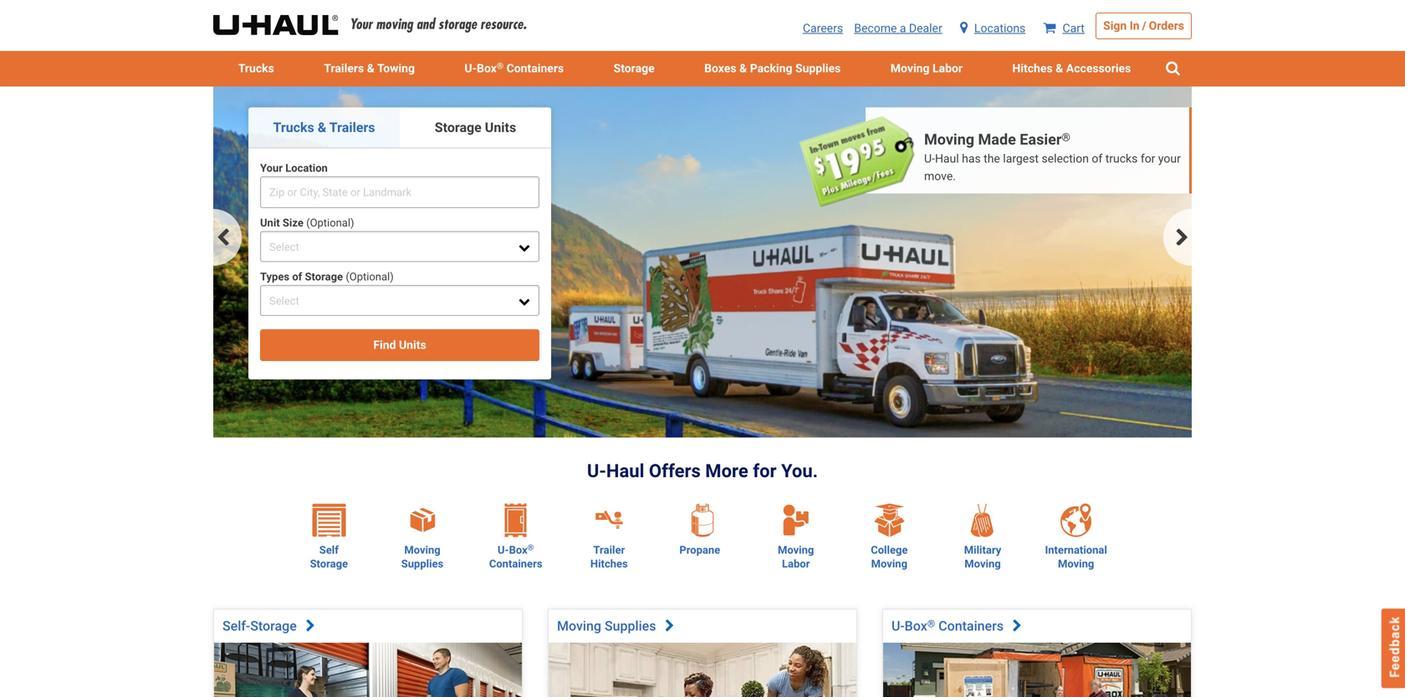 Task type: locate. For each thing, give the bounding box(es) containing it.
& left accessories
[[1056, 61, 1063, 75]]

menu containing trucks
[[213, 51, 1192, 86]]

2 horizontal spatial supplies
[[795, 61, 841, 75]]

& up location
[[318, 120, 326, 135]]

trailers down 'trailers & towing' link
[[329, 120, 375, 135]]

units inside find units button
[[399, 338, 426, 352]]

2 u-haul moving labor icon image from the left
[[781, 503, 810, 537]]

0 horizontal spatial of
[[292, 271, 302, 283]]

1 vertical spatial for
[[753, 461, 777, 482]]

1 horizontal spatial units
[[485, 120, 516, 135]]

& for accessories
[[1056, 61, 1063, 75]]

moving inside the college moving
[[871, 558, 907, 570]]

u-haul self-storage icon image
[[312, 504, 346, 537], [312, 504, 346, 537]]

1 horizontal spatial of
[[1092, 152, 1103, 166]]

1 vertical spatial of
[[292, 271, 302, 283]]

moving labor
[[891, 61, 963, 75], [778, 544, 814, 570]]

0 horizontal spatial haul
[[606, 461, 644, 482]]

(optional)
[[306, 217, 354, 229], [346, 271, 394, 283]]

hitches down trailer
[[590, 558, 628, 570]]

& for trailers
[[318, 120, 326, 135]]

select for types
[[269, 295, 299, 307]]

supplies inside 'banner'
[[795, 61, 841, 75]]

u- inside menu
[[465, 61, 477, 75]]

trailers inside 'trailers & towing' link
[[324, 61, 364, 75]]

become a dealer
[[854, 21, 942, 35]]

u-haul moving supplies box icon image
[[402, 504, 442, 537], [409, 507, 437, 534]]

unit size (optional)
[[260, 217, 354, 229]]

0 vertical spatial select
[[269, 241, 299, 254]]

2 horizontal spatial box
[[905, 619, 927, 635]]

& left towing
[[367, 61, 375, 75]]

hitches & accessories link
[[987, 51, 1156, 86]]

1 horizontal spatial hitches
[[1012, 61, 1053, 75]]

1 horizontal spatial for
[[1141, 152, 1155, 166]]

u-haul u-box container icon image
[[499, 504, 532, 537], [505, 504, 527, 537]]

boxes & packing supplies
[[704, 61, 841, 75]]

cart
[[1063, 21, 1085, 35]]

offers
[[649, 461, 701, 482]]

(optional) up find
[[346, 271, 394, 283]]

in-town moves from $19.95 plus mileage and fees image
[[799, 116, 916, 209]]

your location
[[260, 162, 328, 174]]

trucks
[[238, 61, 274, 75], [273, 120, 314, 135]]

1 select from the top
[[269, 241, 299, 254]]

0 vertical spatial supplies
[[795, 61, 841, 75]]

moving inside the military moving
[[965, 558, 1001, 570]]

box
[[477, 61, 497, 75], [509, 544, 527, 557], [905, 619, 927, 635]]

trucks link
[[213, 51, 299, 86]]

for left your
[[1141, 152, 1155, 166]]

&
[[367, 61, 375, 75], [739, 61, 747, 75], [1056, 61, 1063, 75], [318, 120, 326, 135]]

for inside has the largest selection of trucks for your move.
[[1141, 152, 1155, 166]]

& right boxes
[[739, 61, 747, 75]]

moving inside international moving
[[1058, 558, 1094, 570]]

trucks
[[1105, 152, 1138, 166]]

0 horizontal spatial units
[[399, 338, 426, 352]]

trailers
[[324, 61, 364, 75], [329, 120, 375, 135]]

0 vertical spatial moving labor
[[891, 61, 963, 75]]

u-box containers
[[465, 61, 564, 75], [489, 544, 542, 570], [892, 619, 1007, 635]]

find units button
[[260, 330, 539, 361]]

1 horizontal spatial moving labor
[[891, 61, 963, 75]]

tab list
[[248, 107, 551, 148]]

trailers left towing
[[324, 61, 364, 75]]

0 horizontal spatial moving supplies
[[401, 544, 443, 570]]

2 u-haul u-box container icon image from the left
[[505, 504, 527, 537]]

1 vertical spatial labor
[[782, 558, 810, 570]]

0 vertical spatial haul
[[935, 152, 959, 166]]

u-
[[465, 61, 477, 75], [924, 152, 935, 166], [587, 461, 606, 482], [498, 544, 509, 557], [892, 619, 905, 635]]

menu
[[213, 51, 1192, 86]]

select for unit
[[269, 241, 299, 254]]

1 vertical spatial box
[[509, 544, 527, 557]]

find units form
[[260, 160, 539, 361]]

haul
[[935, 152, 959, 166], [606, 461, 644, 482]]

0 vertical spatial u-box containers
[[465, 61, 564, 75]]

0 horizontal spatial box
[[477, 61, 497, 75]]

you.
[[781, 461, 818, 482]]

& for towing
[[367, 61, 375, 75]]

packing
[[750, 61, 792, 75]]

for
[[1141, 152, 1155, 166], [753, 461, 777, 482]]

1 vertical spatial trucks
[[273, 120, 314, 135]]

trucks inside trucks & trailers link
[[273, 120, 314, 135]]

0 horizontal spatial labor
[[782, 558, 810, 570]]

towing
[[377, 61, 415, 75]]

u- inside 'u-box containers'
[[498, 544, 509, 557]]

0 vertical spatial trailers
[[324, 61, 364, 75]]

of inside find units form
[[292, 271, 302, 283]]

sign in / orders
[[1103, 19, 1184, 33]]

0 horizontal spatial moving labor
[[778, 544, 814, 570]]

u-haul trailer hitch icon image
[[589, 504, 629, 537], [614, 512, 621, 518]]

units inside storage units link
[[485, 120, 516, 135]]

1 u-haul propane tank icon image from the left
[[686, 504, 719, 537]]

sign in / orders link
[[1096, 13, 1192, 39]]

storage units link
[[400, 107, 551, 148]]

u- inside the moving made easier banner
[[924, 152, 935, 166]]

your
[[260, 162, 283, 174]]

0 vertical spatial labor
[[933, 61, 963, 75]]

units
[[485, 120, 516, 135], [399, 338, 426, 352]]

storage
[[614, 61, 655, 75], [435, 120, 482, 135], [305, 271, 343, 283], [310, 558, 348, 570], [250, 619, 297, 635]]

u-haul propane tank icon image
[[686, 504, 719, 537], [691, 504, 714, 537]]

0 vertical spatial moving supplies
[[401, 544, 443, 570]]

1 vertical spatial containers
[[489, 558, 542, 570]]

of
[[1092, 152, 1103, 166], [292, 271, 302, 283]]

of left trucks at top
[[1092, 152, 1103, 166]]

units for find units
[[399, 338, 426, 352]]

moving labor inside moving labor 'link'
[[891, 61, 963, 75]]

easier
[[1020, 131, 1062, 148]]

1 vertical spatial moving supplies
[[557, 619, 659, 635]]

international moving
[[1045, 544, 1107, 570]]

trailers & towing
[[324, 61, 415, 75]]

1 u-haul u-box container icon image from the left
[[499, 504, 532, 537]]

Your Location text field
[[260, 176, 539, 208]]

1 vertical spatial trailers
[[329, 120, 375, 135]]

1 vertical spatial haul
[[606, 461, 644, 482]]

haul inside the moving made easier banner
[[935, 152, 959, 166]]

supplies
[[795, 61, 841, 75], [401, 558, 443, 570], [605, 619, 656, 635]]

become a dealer link
[[854, 21, 942, 35]]

haul up move.
[[935, 152, 959, 166]]

1 vertical spatial units
[[399, 338, 426, 352]]

2 vertical spatial containers
[[939, 619, 1004, 635]]

1 vertical spatial supplies
[[401, 558, 443, 570]]

propane link
[[668, 504, 737, 557]]

menu inside 'banner'
[[213, 51, 1192, 86]]

self-
[[222, 619, 250, 635]]

2 vertical spatial box
[[905, 619, 927, 635]]

haul left offers
[[606, 461, 644, 482]]

tab list containing trucks & trailers
[[248, 107, 551, 148]]

hitches
[[1012, 61, 1053, 75], [590, 558, 628, 570]]

international moves icon image
[[1059, 504, 1093, 537]]

0 vertical spatial (optional)
[[306, 217, 354, 229]]

boxes
[[704, 61, 736, 75]]

self
[[319, 544, 339, 557]]

storage units
[[435, 120, 516, 135]]

0 vertical spatial containers
[[506, 61, 564, 75]]

(optional) right size
[[306, 217, 354, 229]]

moving supplies
[[401, 544, 443, 570], [557, 619, 659, 635]]

banner
[[0, 0, 1405, 86]]

moving supplies link
[[557, 619, 676, 635]]

select down types
[[269, 295, 299, 307]]

military tags icon image
[[966, 504, 999, 537]]

containers
[[506, 61, 564, 75], [489, 558, 542, 570], [939, 619, 1004, 635]]

careers
[[803, 21, 843, 35]]

0 vertical spatial of
[[1092, 152, 1103, 166]]

0 vertical spatial units
[[485, 120, 516, 135]]

move.
[[924, 169, 956, 183]]

trailers & towing link
[[299, 51, 440, 86]]

u-haul offers more for you.
[[587, 461, 818, 482]]

couple loading a storage unit at a u-haul facility image
[[214, 643, 522, 698]]

u-haul moving labor icon image
[[779, 503, 813, 537], [781, 503, 810, 537]]

& inside 'tab list'
[[318, 120, 326, 135]]

1 horizontal spatial moving supplies
[[557, 619, 659, 635]]

0 vertical spatial hitches
[[1012, 61, 1053, 75]]

moving made easier banner
[[213, 86, 1192, 445]]

containers inside menu
[[506, 61, 564, 75]]

1 horizontal spatial box
[[509, 544, 527, 557]]

0 vertical spatial trucks
[[238, 61, 274, 75]]

2 select from the top
[[269, 295, 299, 307]]

in / orders
[[1130, 19, 1184, 33]]

0 vertical spatial for
[[1141, 152, 1155, 166]]

your
[[1158, 152, 1181, 166]]

trucks inside "link"
[[238, 61, 274, 75]]

a
[[900, 21, 906, 35]]

navigation
[[213, 209, 1192, 266]]

0 horizontal spatial hitches
[[590, 558, 628, 570]]

labor
[[933, 61, 963, 75], [782, 558, 810, 570]]

hitches inside menu
[[1012, 61, 1053, 75]]

1 vertical spatial select
[[269, 295, 299, 307]]

0 horizontal spatial for
[[753, 461, 777, 482]]

select down size
[[269, 241, 299, 254]]

self-storage
[[222, 619, 300, 635]]

2 u-haul propane tank icon image from the left
[[691, 504, 714, 537]]

labor inside 'link'
[[933, 61, 963, 75]]

1 horizontal spatial supplies
[[605, 619, 656, 635]]

family loading u-haul boxes in their kitchen image
[[549, 643, 856, 698]]

select
[[269, 241, 299, 254], [269, 295, 299, 307]]

moving
[[891, 61, 930, 75], [924, 131, 974, 148], [404, 544, 440, 557], [778, 544, 814, 557], [871, 558, 907, 570], [965, 558, 1001, 570], [1058, 558, 1094, 570], [557, 619, 601, 635]]

2 vertical spatial supplies
[[605, 619, 656, 635]]

0 vertical spatial box
[[477, 61, 497, 75]]

of inside has the largest selection of trucks for your move.
[[1092, 152, 1103, 166]]

of right types
[[292, 271, 302, 283]]

for left you.
[[753, 461, 777, 482]]

1 horizontal spatial labor
[[933, 61, 963, 75]]

1 horizontal spatial haul
[[935, 152, 959, 166]]

hitches down cart link
[[1012, 61, 1053, 75]]



Task type: vqa. For each thing, say whether or not it's contained in the screenshot.
third tab from the right
no



Task type: describe. For each thing, give the bounding box(es) containing it.
haul for u-haul offers more for you.
[[606, 461, 644, 482]]

trucks for trucks & trailers
[[273, 120, 314, 135]]

types
[[260, 271, 289, 283]]

more
[[705, 461, 748, 482]]

trucks & trailers
[[273, 120, 375, 135]]

unit
[[260, 217, 280, 229]]

locations link
[[960, 21, 1026, 35]]

1 vertical spatial (optional)
[[346, 271, 394, 283]]

trailer hitches
[[590, 544, 628, 570]]

family loading a u-box container in their driveway image
[[883, 643, 1191, 698]]

trucks & trailers link
[[248, 107, 400, 148]]

banner containing sign in / orders
[[0, 0, 1405, 86]]

college
[[871, 544, 908, 557]]

size
[[283, 217, 304, 229]]

box inside 'u-box containers'
[[509, 544, 527, 557]]

®
[[1062, 131, 1071, 144]]

u-haul truck towing a trailer on a coastal road image
[[213, 86, 1192, 438]]

1 u-haul moving labor icon image from the left
[[779, 503, 813, 537]]

u-box containers inside menu
[[465, 61, 564, 75]]

storage inside find units form
[[305, 271, 343, 283]]

units for storage units
[[485, 120, 516, 135]]

moving inside 'link'
[[891, 61, 930, 75]]

u-haul
[[924, 152, 959, 166]]

cart link
[[1043, 21, 1085, 35]]

college moving
[[871, 544, 908, 570]]

trailer
[[593, 544, 625, 557]]

tab list inside the moving made easier banner
[[248, 107, 551, 148]]

labor inside "moving labor"
[[782, 558, 810, 570]]

u-haul college moving icon image
[[873, 504, 906, 537]]

self-storage link
[[222, 619, 317, 635]]

careers link
[[803, 21, 843, 35]]

selection
[[1042, 152, 1089, 166]]

sign
[[1103, 19, 1127, 33]]

storage link
[[589, 51, 679, 86]]

moving labor link
[[866, 51, 987, 86]]

location
[[285, 162, 328, 174]]

boxes & packing supplies link
[[679, 51, 866, 86]]

trailers inside trucks & trailers link
[[329, 120, 375, 135]]

moving made easier ®
[[924, 131, 1071, 148]]

types of storage (optional)
[[260, 271, 394, 283]]

box inside menu
[[477, 61, 497, 75]]

hitches & accessories
[[1012, 61, 1131, 75]]

has
[[962, 152, 981, 166]]

& for packing
[[739, 61, 747, 75]]

0 horizontal spatial supplies
[[401, 558, 443, 570]]

made
[[978, 131, 1016, 148]]

has the largest selection of trucks for your move.
[[924, 152, 1181, 183]]

military
[[964, 544, 1001, 557]]

military moving
[[964, 544, 1001, 570]]

moving inside banner
[[924, 131, 974, 148]]

the
[[984, 152, 1000, 166]]

accessories
[[1066, 61, 1131, 75]]

1 vertical spatial u-box containers
[[489, 544, 542, 570]]

largest
[[1003, 152, 1039, 166]]

dealer
[[909, 21, 942, 35]]

1 vertical spatial hitches
[[590, 558, 628, 570]]

self storage
[[310, 544, 348, 570]]

become
[[854, 21, 897, 35]]

locations
[[974, 21, 1026, 35]]

international
[[1045, 544, 1107, 557]]

haul for u-haul
[[935, 152, 959, 166]]

2 vertical spatial u-box containers
[[892, 619, 1007, 635]]

trucks for trucks
[[238, 61, 274, 75]]

1 vertical spatial moving labor
[[778, 544, 814, 570]]

find
[[373, 338, 396, 352]]

find units
[[373, 338, 426, 352]]

propane
[[679, 544, 723, 557]]



